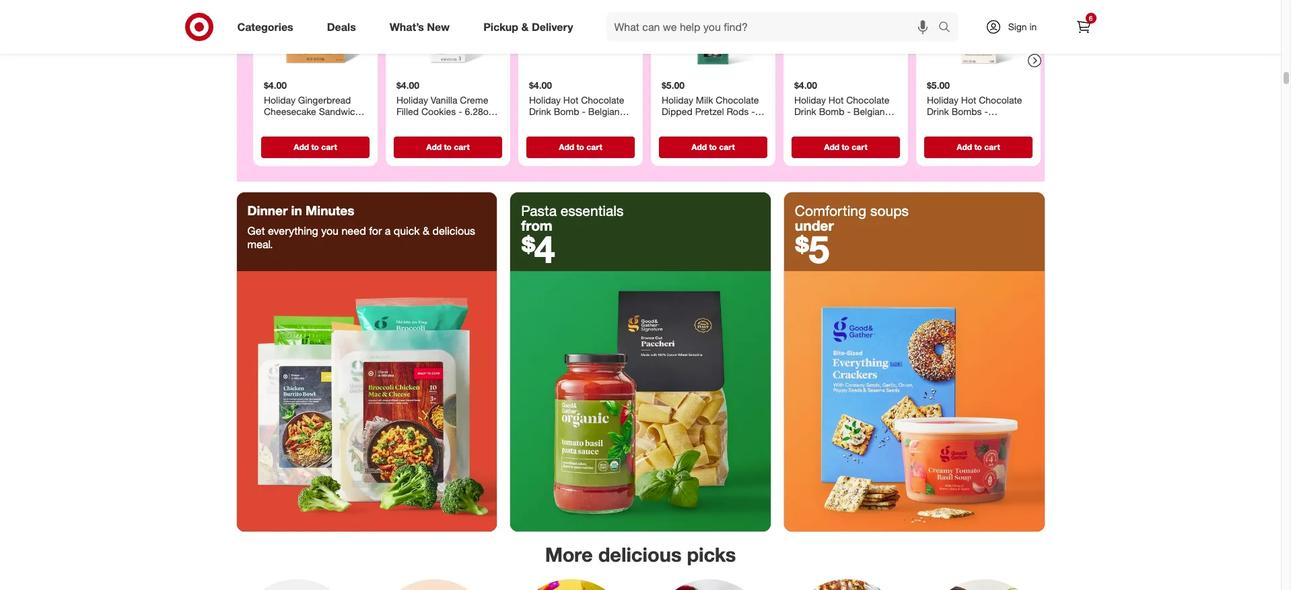 Task type: vqa. For each thing, say whether or not it's contained in the screenshot.
updates.
no



Task type: describe. For each thing, give the bounding box(es) containing it.
$4.00 link for second add to cart button from right
[[789, 0, 902, 134]]

favorite inside $5.00 holiday milk chocolate dipped pretzel rods - 5.1oz /6ct - favorite day™
[[712, 117, 745, 129]]

new
[[427, 20, 450, 33]]

5 to from the left
[[841, 142, 849, 152]]

gingerbread
[[298, 94, 351, 105]]

hot
[[961, 94, 976, 105]]

picks
[[687, 543, 736, 567]]

need
[[342, 224, 366, 238]]

$5.00 holiday milk chocolate dipped pretzel rods - 5.1oz /6ct - favorite day™
[[661, 79, 759, 141]]

- down 'cheesecake'
[[296, 117, 300, 129]]

- down the bombs
[[974, 117, 977, 129]]

dinner
[[247, 203, 288, 218]]

4 $4.00 from the left
[[794, 79, 817, 91]]

6.28oz
[[464, 106, 493, 117]]

day™ for 2.75oz/3ct
[[927, 129, 948, 141]]

add for $5.00 holiday milk chocolate dipped pretzel rods - 5.1oz /6ct - favorite day™
[[691, 142, 707, 152]]

2.75oz/3ct
[[927, 117, 971, 129]]

categories link
[[226, 12, 310, 42]]

deals link
[[316, 12, 373, 42]]

to for dipped
[[709, 142, 717, 152]]

to for sandwich
[[311, 142, 319, 152]]

$5
[[795, 226, 829, 272]]

more delicious picks
[[545, 543, 736, 567]]

holiday hot chocolate drink bombs - 2.75oz/3ct - favorite day™ image
[[921, 0, 1035, 74]]

add for $4.00 holiday vanilla creme filled cookies - 6.28oz - favorite day™
[[426, 142, 441, 152]]

day™ for 6.28oz
[[432, 117, 454, 129]]

6 link
[[1069, 12, 1098, 42]]

/6ct
[[687, 117, 703, 129]]

- right 6.28oz
[[495, 106, 499, 117]]

sign in link
[[974, 12, 1058, 42]]

10.6oz
[[302, 117, 330, 129]]

from
[[521, 217, 552, 235]]

soups
[[870, 202, 909, 220]]

search button
[[932, 12, 964, 44]]

5.1oz
[[661, 117, 684, 129]]

for
[[369, 224, 382, 238]]

3 add from the left
[[559, 142, 574, 152]]

favorite for filled
[[396, 117, 429, 129]]

- down creme
[[458, 106, 462, 117]]

holiday hot chocolate drink bomb - belgian milk chocolate topped with sprinkles - 1.6oz/1ct - favorite day™ image
[[523, 0, 637, 74]]

filled
[[396, 106, 418, 117]]

milk
[[696, 94, 713, 105]]

holiday gingerbread cheesecake sandwich cookie - 10.6oz - favorite day™ image
[[258, 0, 372, 74]]

$5.00 for $5.00 holiday milk chocolate dipped pretzel rods - 5.1oz /6ct - favorite day™
[[661, 79, 684, 91]]

everything
[[268, 224, 318, 238]]

day™ for 10.6oz
[[299, 129, 321, 141]]

3 to from the left
[[576, 142, 584, 152]]

pasta
[[521, 202, 557, 220]]

add to cart for sandwich
[[293, 142, 337, 152]]

$4.00 holiday gingerbread cheesecake sandwich cookie - 10.6oz - favorite day™
[[264, 79, 360, 141]]

1 horizontal spatial &
[[521, 20, 529, 33]]

add to cart for drink
[[956, 142, 1000, 152]]

pickup & delivery
[[483, 20, 573, 33]]

cart for $5.00 holiday hot chocolate drink bombs - 2.75oz/3ct - favorite day™
[[984, 142, 1000, 152]]

get
[[247, 224, 265, 238]]

5 cart from the left
[[851, 142, 867, 152]]

bombs
[[951, 106, 981, 117]]

pasta essentials from
[[521, 202, 624, 235]]

pickup & delivery link
[[472, 12, 590, 42]]

meal.
[[247, 238, 273, 251]]

cookie
[[264, 117, 293, 129]]

6
[[1089, 14, 1093, 22]]

$4.00 inside $4.00 holiday gingerbread cheesecake sandwich cookie - 10.6oz - favorite day™
[[264, 79, 286, 91]]

add to cart button for dipped
[[659, 136, 767, 158]]

add to cart for dipped
[[691, 142, 735, 152]]

favorite for drink
[[980, 117, 1013, 129]]

holiday for cookie
[[264, 94, 295, 105]]

holiday milk chocolate dipped pretzel rods - 5.1oz /6ct - favorite day™ image
[[656, 0, 770, 74]]

3 cart from the left
[[586, 142, 602, 152]]

in for dinner
[[291, 203, 302, 218]]

1 horizontal spatial delicious
[[598, 543, 682, 567]]

chocolate for rods
[[715, 94, 759, 105]]

you
[[321, 224, 339, 238]]

pickup
[[483, 20, 518, 33]]

what's new
[[390, 20, 450, 33]]

- down pretzel
[[706, 117, 710, 129]]

sign
[[1008, 21, 1027, 32]]

& inside dinner in minutes get everything you need for a quick & delicious meal.
[[423, 224, 429, 238]]

5 add to cart button from the left
[[791, 136, 900, 158]]

$5.00 holiday hot chocolate drink bombs - 2.75oz/3ct - favorite day™
[[927, 79, 1022, 141]]

drink
[[927, 106, 949, 117]]



Task type: locate. For each thing, give the bounding box(es) containing it.
1 holiday from the left
[[264, 94, 295, 105]]

5 add from the left
[[824, 142, 839, 152]]

holiday for bombs
[[927, 94, 958, 105]]

sign in
[[1008, 21, 1037, 32]]

to for filled
[[444, 142, 451, 152]]

0 horizontal spatial &
[[423, 224, 429, 238]]

3 add to cart from the left
[[559, 142, 602, 152]]

day™ down cookies
[[432, 117, 454, 129]]

in up everything
[[291, 203, 302, 218]]

day™ inside $5.00 holiday milk chocolate dipped pretzel rods - 5.1oz /6ct - favorite day™
[[661, 129, 683, 141]]

holiday
[[264, 94, 295, 105], [396, 94, 428, 105], [661, 94, 693, 105], [927, 94, 958, 105]]

3 holiday from the left
[[661, 94, 693, 105]]

holiday up filled
[[396, 94, 428, 105]]

1 add from the left
[[293, 142, 309, 152]]

a
[[385, 224, 391, 238]]

chocolate right hot
[[979, 94, 1022, 105]]

4 holiday from the left
[[927, 94, 958, 105]]

$4.00 holiday vanilla creme filled cookies - 6.28oz - favorite day™
[[396, 79, 499, 129]]

2 add from the left
[[426, 142, 441, 152]]

what's new link
[[378, 12, 467, 42]]

holiday inside $4.00 holiday vanilla creme filled cookies - 6.28oz - favorite day™
[[396, 94, 428, 105]]

$4.00 inside $4.00 holiday vanilla creme filled cookies - 6.28oz - favorite day™
[[396, 79, 419, 91]]

2 $5.00 from the left
[[927, 79, 950, 91]]

favorite down rods
[[712, 117, 745, 129]]

sandwich
[[319, 106, 360, 117]]

4 add to cart button from the left
[[659, 136, 767, 158]]

favorite for sandwich
[[264, 129, 297, 141]]

holiday for cookies
[[396, 94, 428, 105]]

1 horizontal spatial $5.00
[[927, 79, 950, 91]]

add to cart down 10.6oz
[[293, 142, 337, 152]]

2 $4.00 link from the left
[[789, 0, 902, 134]]

chocolate up rods
[[715, 94, 759, 105]]

add to cart button up the comforting
[[791, 136, 900, 158]]

delicious
[[432, 224, 475, 238], [598, 543, 682, 567]]

add to cart button down 10.6oz
[[261, 136, 369, 158]]

1 add to cart button from the left
[[261, 136, 369, 158]]

chocolate
[[715, 94, 759, 105], [979, 94, 1022, 105]]

cart
[[321, 142, 337, 152], [454, 142, 469, 152], [586, 142, 602, 152], [719, 142, 735, 152], [851, 142, 867, 152], [984, 142, 1000, 152]]

quick
[[394, 224, 420, 238]]

in inside 'sign in' 'link'
[[1030, 21, 1037, 32]]

add to cart up the comforting
[[824, 142, 867, 152]]

creme
[[460, 94, 488, 105]]

delicious inside dinner in minutes get everything you need for a quick & delicious meal.
[[432, 224, 475, 238]]

holiday inside $5.00 holiday hot chocolate drink bombs - 2.75oz/3ct - favorite day™
[[927, 94, 958, 105]]

-
[[458, 106, 462, 117], [495, 106, 499, 117], [751, 106, 755, 117], [984, 106, 988, 117], [296, 117, 300, 129], [333, 117, 337, 129], [706, 117, 710, 129], [974, 117, 977, 129]]

0 horizontal spatial in
[[291, 203, 302, 218]]

6 add to cart from the left
[[956, 142, 1000, 152]]

add to cart button for drink
[[924, 136, 1032, 158]]

2 add to cart from the left
[[426, 142, 469, 152]]

dinner in minutes get everything you need for a quick & delicious meal.
[[247, 203, 475, 251]]

- right rods
[[751, 106, 755, 117]]

day™ inside $4.00 holiday gingerbread cheesecake sandwich cookie - 10.6oz - favorite day™
[[299, 129, 321, 141]]

1 horizontal spatial $4.00 link
[[789, 0, 902, 134]]

chocolate inside $5.00 holiday hot chocolate drink bombs - 2.75oz/3ct - favorite day™
[[979, 94, 1022, 105]]

favorite down cookie
[[264, 129, 297, 141]]

$4.00 up 'cheesecake'
[[264, 79, 286, 91]]

to
[[311, 142, 319, 152], [444, 142, 451, 152], [576, 142, 584, 152], [709, 142, 717, 152], [841, 142, 849, 152], [974, 142, 982, 152]]

holiday vanilla creme filled cookies - 6.28oz - favorite day™ image
[[391, 0, 505, 74]]

day™ down 2.75oz/3ct in the right top of the page
[[927, 129, 948, 141]]

day™ down 5.1oz
[[661, 129, 683, 141]]

$5.00
[[661, 79, 684, 91], [927, 79, 950, 91]]

$5.00 up dipped
[[661, 79, 684, 91]]

$4
[[521, 226, 555, 272]]

favorite down filled
[[396, 117, 429, 129]]

add to cart for filled
[[426, 142, 469, 152]]

0 horizontal spatial delicious
[[432, 224, 475, 238]]

$4.00 up filled
[[396, 79, 419, 91]]

2 $4.00 from the left
[[396, 79, 419, 91]]

day™
[[432, 117, 454, 129], [299, 129, 321, 141], [661, 129, 683, 141], [927, 129, 948, 141]]

cookies
[[421, 106, 456, 117]]

6 cart from the left
[[984, 142, 1000, 152]]

1 $4.00 link from the left
[[523, 0, 637, 134]]

add
[[293, 142, 309, 152], [426, 142, 441, 152], [559, 142, 574, 152], [691, 142, 707, 152], [824, 142, 839, 152], [956, 142, 972, 152]]

search
[[932, 21, 964, 35]]

holiday up dipped
[[661, 94, 693, 105]]

1 vertical spatial &
[[423, 224, 429, 238]]

4 to from the left
[[709, 142, 717, 152]]

cheesecake
[[264, 106, 316, 117]]

6 add from the left
[[956, 142, 972, 152]]

comforting
[[795, 202, 866, 220]]

add for $5.00 holiday hot chocolate drink bombs - 2.75oz/3ct - favorite day™
[[956, 142, 972, 152]]

$5.00 inside $5.00 holiday milk chocolate dipped pretzel rods - 5.1oz /6ct - favorite day™
[[661, 79, 684, 91]]

in right sign
[[1030, 21, 1037, 32]]

1 $5.00 from the left
[[661, 79, 684, 91]]

pretzel
[[695, 106, 724, 117]]

5 add to cart from the left
[[824, 142, 867, 152]]

1 vertical spatial in
[[291, 203, 302, 218]]

minutes
[[306, 203, 354, 218]]

cart for $5.00 holiday milk chocolate dipped pretzel rods - 5.1oz /6ct - favorite day™
[[719, 142, 735, 152]]

4 add from the left
[[691, 142, 707, 152]]

delivery
[[532, 20, 573, 33]]

add to cart up essentials
[[559, 142, 602, 152]]

2 chocolate from the left
[[979, 94, 1022, 105]]

- down sandwich
[[333, 117, 337, 129]]

comforting soups under
[[795, 202, 909, 235]]

add to cart button down the bombs
[[924, 136, 1032, 158]]

6 to from the left
[[974, 142, 982, 152]]

0 horizontal spatial $5.00
[[661, 79, 684, 91]]

4 cart from the left
[[719, 142, 735, 152]]

day™ down 10.6oz
[[299, 129, 321, 141]]

add to cart down /6ct at the top of page
[[691, 142, 735, 152]]

2 holiday from the left
[[396, 94, 428, 105]]

more
[[545, 543, 593, 567]]

rods
[[726, 106, 748, 117]]

favorite down the bombs
[[980, 117, 1013, 129]]

add to cart button down cookies
[[393, 136, 502, 158]]

holiday for pretzel
[[661, 94, 693, 105]]

0 vertical spatial &
[[521, 20, 529, 33]]

carousel region
[[237, 0, 1044, 193]]

add to cart button for sandwich
[[261, 136, 369, 158]]

What can we help you find? suggestions appear below search field
[[606, 12, 941, 42]]

0 horizontal spatial chocolate
[[715, 94, 759, 105]]

2 add to cart button from the left
[[393, 136, 502, 158]]

1 vertical spatial delicious
[[598, 543, 682, 567]]

& right quick
[[423, 224, 429, 238]]

to up the comforting
[[841, 142, 849, 152]]

add for $4.00 holiday gingerbread cheesecake sandwich cookie - 10.6oz - favorite day™
[[293, 142, 309, 152]]

1 add to cart from the left
[[293, 142, 337, 152]]

to down $5.00 holiday hot chocolate drink bombs - 2.75oz/3ct - favorite day™
[[974, 142, 982, 152]]

holiday inside $5.00 holiday milk chocolate dipped pretzel rods - 5.1oz /6ct - favorite day™
[[661, 94, 693, 105]]

1 chocolate from the left
[[715, 94, 759, 105]]

day™ inside $4.00 holiday vanilla creme filled cookies - 6.28oz - favorite day™
[[432, 117, 454, 129]]

$4.00
[[264, 79, 286, 91], [396, 79, 419, 91], [529, 79, 552, 91], [794, 79, 817, 91]]

1 cart from the left
[[321, 142, 337, 152]]

favorite inside $5.00 holiday hot chocolate drink bombs - 2.75oz/3ct - favorite day™
[[980, 117, 1013, 129]]

add to cart button for filled
[[393, 136, 502, 158]]

add to cart
[[293, 142, 337, 152], [426, 142, 469, 152], [559, 142, 602, 152], [691, 142, 735, 152], [824, 142, 867, 152], [956, 142, 1000, 152]]

add to cart button
[[261, 136, 369, 158], [393, 136, 502, 158], [526, 136, 634, 158], [659, 136, 767, 158], [791, 136, 900, 158], [924, 136, 1032, 158]]

1 horizontal spatial chocolate
[[979, 94, 1022, 105]]

3 $4.00 from the left
[[529, 79, 552, 91]]

add to cart button down /6ct at the top of page
[[659, 136, 767, 158]]

1 $4.00 from the left
[[264, 79, 286, 91]]

3 add to cart button from the left
[[526, 136, 634, 158]]

holiday up drink
[[927, 94, 958, 105]]

chocolate for -
[[979, 94, 1022, 105]]

to down pretzel
[[709, 142, 717, 152]]

favorite inside $4.00 holiday vanilla creme filled cookies - 6.28oz - favorite day™
[[396, 117, 429, 129]]

add to cart down $5.00 holiday hot chocolate drink bombs - 2.75oz/3ct - favorite day™
[[956, 142, 1000, 152]]

in for sign
[[1030, 21, 1037, 32]]

- right the bombs
[[984, 106, 988, 117]]

dipped
[[661, 106, 692, 117]]

2 cart from the left
[[454, 142, 469, 152]]

in inside dinner in minutes get everything you need for a quick & delicious meal.
[[291, 203, 302, 218]]

cart for $4.00 holiday vanilla creme filled cookies - 6.28oz - favorite day™
[[454, 142, 469, 152]]

essentials
[[561, 202, 624, 220]]

to up essentials
[[576, 142, 584, 152]]

$4.00 link for fourth add to cart button from the right
[[523, 0, 637, 134]]

add to cart down cookies
[[426, 142, 469, 152]]

1 to from the left
[[311, 142, 319, 152]]

favorite inside $4.00 holiday gingerbread cheesecake sandwich cookie - 10.6oz - favorite day™
[[264, 129, 297, 141]]

favorite
[[396, 117, 429, 129], [712, 117, 745, 129], [980, 117, 1013, 129], [264, 129, 297, 141]]

holiday up 'cheesecake'
[[264, 94, 295, 105]]

in
[[1030, 21, 1037, 32], [291, 203, 302, 218]]

0 vertical spatial delicious
[[432, 224, 475, 238]]

$4.00 down holiday hot chocolate drink bomb - belgian white chocolate topped with peppermint crunch - 1.6oz/1ct - favorite day™ image
[[794, 79, 817, 91]]

day™ inside $5.00 holiday hot chocolate drink bombs - 2.75oz/3ct - favorite day™
[[927, 129, 948, 141]]

under
[[795, 217, 834, 235]]

1 horizontal spatial in
[[1030, 21, 1037, 32]]

$4.00 down pickup & delivery link
[[529, 79, 552, 91]]

deals
[[327, 20, 356, 33]]

2 to from the left
[[444, 142, 451, 152]]

4 add to cart from the left
[[691, 142, 735, 152]]

& right 'pickup'
[[521, 20, 529, 33]]

add to cart button up essentials
[[526, 136, 634, 158]]

chocolate inside $5.00 holiday milk chocolate dipped pretzel rods - 5.1oz /6ct - favorite day™
[[715, 94, 759, 105]]

holiday inside $4.00 holiday gingerbread cheesecake sandwich cookie - 10.6oz - favorite day™
[[264, 94, 295, 105]]

$5.00 for $5.00 holiday hot chocolate drink bombs - 2.75oz/3ct - favorite day™
[[927, 79, 950, 91]]

6 add to cart button from the left
[[924, 136, 1032, 158]]

0 vertical spatial in
[[1030, 21, 1037, 32]]

what's
[[390, 20, 424, 33]]

$5.00 inside $5.00 holiday hot chocolate drink bombs - 2.75oz/3ct - favorite day™
[[927, 79, 950, 91]]

to for drink
[[974, 142, 982, 152]]

to down cookies
[[444, 142, 451, 152]]

$5.00 up drink
[[927, 79, 950, 91]]

&
[[521, 20, 529, 33], [423, 224, 429, 238]]

cart for $4.00 holiday gingerbread cheesecake sandwich cookie - 10.6oz - favorite day™
[[321, 142, 337, 152]]

holiday hot chocolate drink bomb - belgian white chocolate topped with peppermint crunch - 1.6oz/1ct - favorite day™ image
[[789, 0, 902, 74]]

$4.00 link
[[523, 0, 637, 134], [789, 0, 902, 134]]

0 horizontal spatial $4.00 link
[[523, 0, 637, 134]]

categories
[[237, 20, 293, 33]]

vanilla
[[430, 94, 457, 105]]

to down 10.6oz
[[311, 142, 319, 152]]



